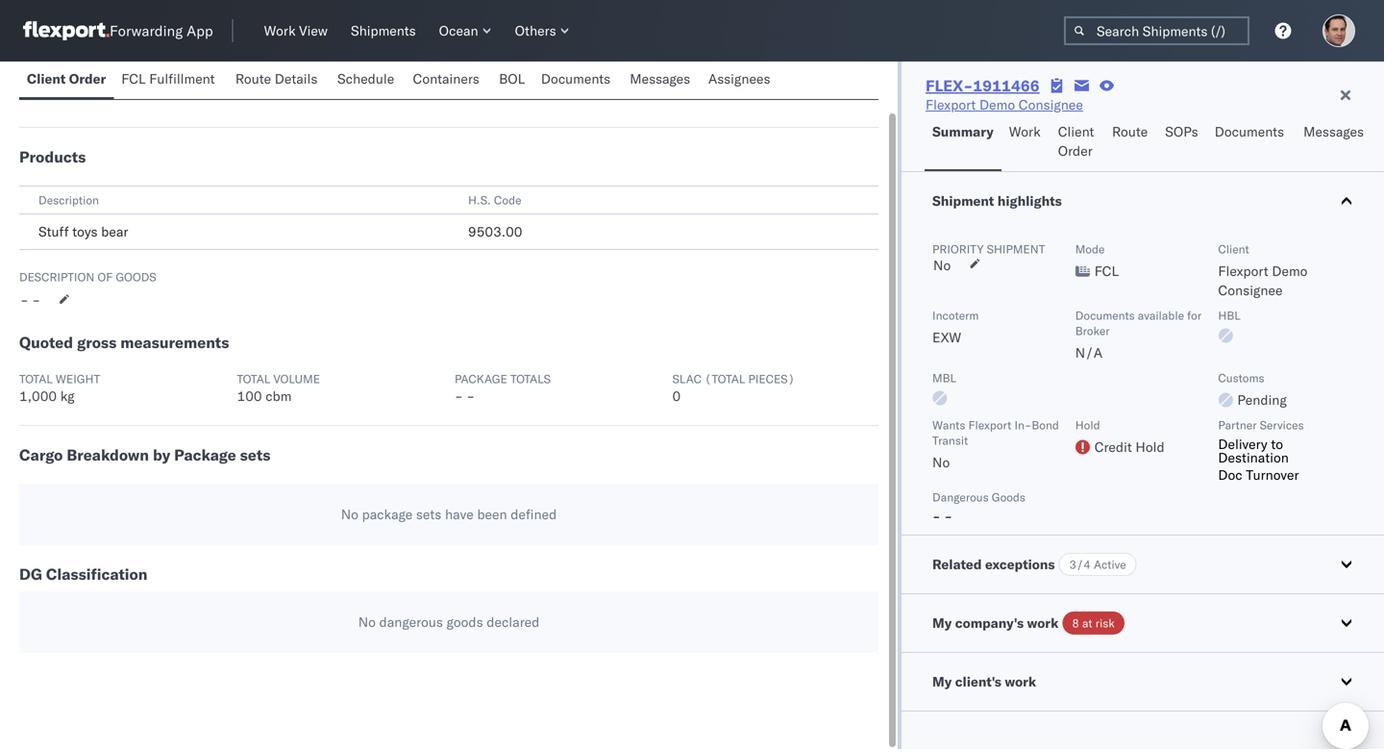 Task type: describe. For each thing, give the bounding box(es) containing it.
summary
[[933, 123, 994, 140]]

shipment
[[933, 192, 995, 209]]

totals
[[511, 372, 551, 386]]

flexport for consignee
[[1219, 263, 1269, 279]]

1 horizontal spatial - -
[[640, 82, 660, 99]]

0 horizontal spatial consignee
[[1019, 96, 1084, 113]]

been
[[477, 506, 507, 523]]

0 horizontal spatial documents button
[[534, 62, 622, 99]]

0 horizontal spatial package
[[174, 445, 236, 465]]

related exceptions
[[933, 556, 1056, 573]]

exceptions
[[986, 556, 1056, 573]]

total for total volume
[[237, 372, 271, 386]]

zone
[[548, 36, 578, 52]]

8 at risk
[[1073, 616, 1115, 630]]

others
[[515, 22, 556, 39]]

mbl
[[933, 371, 957, 385]]

documents available for broker n/a
[[1076, 308, 1202, 361]]

assignees
[[709, 70, 771, 87]]

client's
[[956, 673, 1002, 690]]

fcl fulfillment button
[[114, 62, 228, 99]]

risk
[[1096, 616, 1115, 630]]

0 vertical spatial demo
[[980, 96, 1016, 113]]

package
[[362, 506, 413, 523]]

dangerous
[[379, 614, 443, 630]]

sops button
[[1158, 114, 1208, 171]]

flexport demo consignee
[[926, 96, 1084, 113]]

order for 'client order' button to the top
[[69, 70, 106, 87]]

others button
[[507, 18, 578, 43]]

client inside client flexport demo consignee incoterm exw
[[1219, 242, 1250, 256]]

shipment highlights button
[[902, 172, 1385, 230]]

order for 'client order' button to the bottom
[[1059, 142, 1093, 159]]

route details button
[[228, 62, 330, 99]]

work for my client's work
[[1005, 673, 1037, 690]]

partner services delivery to destination doc turnover dangerous goods - -
[[933, 418, 1305, 525]]

h.s.
[[468, 193, 491, 207]]

active
[[1094, 557, 1127, 572]]

foreign trade zone (wants ftz entry)
[[459, 36, 578, 72]]

related
[[933, 556, 982, 573]]

consignee inside client flexport demo consignee incoterm exw
[[1219, 282, 1283, 299]]

kg
[[60, 388, 75, 404]]

0 horizontal spatial messages button
[[622, 62, 701, 99]]

0
[[673, 388, 681, 404]]

my company's work
[[933, 615, 1059, 631]]

hbl
[[1219, 308, 1241, 323]]

exw
[[933, 329, 962, 346]]

client for 'client order' button to the top
[[27, 70, 66, 87]]

work for work
[[1010, 123, 1041, 140]]

no dangerous goods declared
[[358, 614, 540, 630]]

in-
[[1015, 418, 1032, 432]]

description of goods
[[19, 270, 156, 284]]

no for no
[[934, 257, 951, 274]]

1 vertical spatial messages button
[[1297, 114, 1375, 171]]

credit
[[1095, 439, 1133, 455]]

bol button
[[492, 62, 534, 99]]

forwarding app
[[110, 22, 213, 40]]

bear
[[101, 223, 128, 240]]

description for description
[[38, 193, 99, 207]]

messages for bottom messages button
[[1304, 123, 1365, 140]]

description for description of goods
[[19, 270, 95, 284]]

flexport. image
[[23, 21, 110, 40]]

toys
[[72, 223, 98, 240]]

priority shipment
[[933, 242, 1046, 256]]

flexport for bond
[[969, 418, 1012, 432]]

1 horizontal spatial client order
[[1059, 123, 1095, 159]]

dangerous
[[933, 490, 989, 504]]

stuff toys bear
[[38, 223, 128, 240]]

special instructions
[[459, 82, 584, 99]]

flexport demo consignee link
[[926, 95, 1084, 114]]

no package sets have been defined
[[341, 506, 557, 523]]

flex-
[[926, 76, 974, 95]]

route button
[[1105, 114, 1158, 171]]

at
[[1083, 616, 1093, 630]]

doc
[[1219, 466, 1243, 483]]

company's
[[956, 615, 1024, 631]]

total weight 1,000 kg
[[19, 372, 100, 404]]

1 vertical spatial client order button
[[1051, 114, 1105, 171]]

client flexport demo consignee incoterm exw
[[933, 242, 1308, 346]]

special
[[459, 82, 505, 99]]

my client's work button
[[902, 653, 1385, 711]]

0 vertical spatial client order
[[27, 70, 106, 87]]

wants flexport in-bond transit no
[[933, 418, 1060, 471]]

foreign
[[459, 36, 506, 52]]

quoted gross measurements
[[19, 333, 229, 352]]

schedule
[[338, 70, 395, 87]]

defined
[[511, 506, 557, 523]]

delivery
[[1219, 436, 1268, 453]]

1,000
[[19, 388, 57, 404]]

by
[[153, 445, 170, 465]]

summary button
[[925, 114, 1002, 171]]

(wants
[[459, 55, 504, 72]]

mode
[[1076, 242, 1105, 256]]

ocean
[[439, 22, 479, 39]]

0 horizontal spatial documents
[[541, 70, 611, 87]]

slac
[[673, 372, 702, 386]]

customs
[[1219, 371, 1265, 385]]

instructions
[[508, 82, 584, 99]]

flex-1911466
[[926, 76, 1040, 95]]



Task type: vqa. For each thing, say whether or not it's contained in the screenshot.
the topmost 'flex- 458574'
no



Task type: locate. For each thing, give the bounding box(es) containing it.
goods left 'declared'
[[447, 614, 483, 630]]

consignee up work button on the top of the page
[[1019, 96, 1084, 113]]

partner
[[1219, 418, 1258, 432]]

3/4
[[1070, 557, 1091, 572]]

total for total weight 1,000 kg
[[19, 372, 53, 386]]

1 vertical spatial fcl
[[1095, 263, 1120, 279]]

hold up the credit
[[1076, 418, 1101, 432]]

0 vertical spatial hold
[[1076, 418, 1101, 432]]

0 vertical spatial route
[[236, 70, 271, 87]]

0 vertical spatial - -
[[640, 82, 660, 99]]

work inside my client's work button
[[1005, 673, 1037, 690]]

destination
[[1219, 449, 1290, 466]]

messages for messages button to the left
[[630, 70, 691, 87]]

shipments link
[[343, 18, 424, 43]]

0 vertical spatial documents button
[[534, 62, 622, 99]]

work down flexport demo consignee link
[[1010, 123, 1041, 140]]

1 vertical spatial goods
[[447, 614, 483, 630]]

1 total from the left
[[19, 372, 53, 386]]

credit hold
[[1095, 439, 1165, 455]]

description down stuff
[[19, 270, 95, 284]]

1 horizontal spatial package
[[455, 372, 508, 386]]

measurements
[[120, 333, 229, 352]]

work for my company's work
[[1028, 615, 1059, 631]]

no left package
[[341, 506, 359, 523]]

my
[[933, 615, 952, 631], [933, 673, 952, 690]]

work view
[[264, 22, 328, 39]]

hold
[[1076, 418, 1101, 432], [1136, 439, 1165, 455]]

flexport inside client flexport demo consignee incoterm exw
[[1219, 263, 1269, 279]]

to
[[1272, 436, 1284, 453]]

client right work button on the top of the page
[[1059, 123, 1095, 140]]

1 horizontal spatial fcl
[[1095, 263, 1120, 279]]

1 vertical spatial consignee
[[1219, 282, 1283, 299]]

fcl down mode
[[1095, 263, 1120, 279]]

client down flexport. image
[[27, 70, 66, 87]]

fcl for fcl
[[1095, 263, 1120, 279]]

documents up broker
[[1076, 308, 1136, 323]]

1 horizontal spatial demo
[[1273, 263, 1308, 279]]

0 vertical spatial messages button
[[622, 62, 701, 99]]

documents button right sops
[[1208, 114, 1297, 171]]

0 horizontal spatial work
[[264, 22, 296, 39]]

priority
[[933, 242, 984, 256]]

0 vertical spatial goods
[[116, 270, 156, 284]]

bol
[[499, 70, 525, 87]]

goods right of
[[116, 270, 156, 284]]

flexport
[[926, 96, 977, 113], [1219, 263, 1269, 279], [969, 418, 1012, 432]]

1 horizontal spatial total
[[237, 372, 271, 386]]

1 vertical spatial client
[[1059, 123, 1095, 140]]

1 vertical spatial flexport
[[1219, 263, 1269, 279]]

volume
[[274, 372, 320, 386]]

my inside button
[[933, 673, 952, 690]]

1 horizontal spatial goods
[[447, 614, 483, 630]]

1 horizontal spatial client
[[1059, 123, 1095, 140]]

route details
[[236, 70, 318, 87]]

0 horizontal spatial order
[[69, 70, 106, 87]]

1 horizontal spatial work
[[1010, 123, 1041, 140]]

sets down 100
[[240, 445, 271, 465]]

bond
[[1032, 418, 1060, 432]]

client order down flexport. image
[[27, 70, 106, 87]]

0 horizontal spatial hold
[[1076, 418, 1101, 432]]

route for route
[[1113, 123, 1149, 140]]

0 horizontal spatial client order
[[27, 70, 106, 87]]

documents button down the zone
[[534, 62, 622, 99]]

goods
[[116, 270, 156, 284], [447, 614, 483, 630]]

order right work button on the top of the page
[[1059, 142, 1093, 159]]

0 vertical spatial work
[[1028, 615, 1059, 631]]

sets left have
[[416, 506, 442, 523]]

my for my client's work
[[933, 673, 952, 690]]

client
[[27, 70, 66, 87], [1059, 123, 1095, 140], [1219, 242, 1250, 256]]

0 vertical spatial client
[[27, 70, 66, 87]]

declared
[[487, 614, 540, 630]]

slac (total pieces) 0
[[673, 372, 795, 404]]

0 horizontal spatial - -
[[20, 291, 40, 308]]

entry)
[[535, 55, 577, 72]]

route left details
[[236, 70, 271, 87]]

details
[[275, 70, 318, 87]]

stuff
[[38, 223, 69, 240]]

order inside client order
[[1059, 142, 1093, 159]]

0 horizontal spatial goods
[[116, 270, 156, 284]]

flexport down flex-
[[926, 96, 977, 113]]

breakdown
[[67, 445, 149, 465]]

0 vertical spatial package
[[455, 372, 508, 386]]

2 vertical spatial client
[[1219, 242, 1250, 256]]

fcl for fcl fulfillment
[[121, 70, 146, 87]]

- -
[[640, 82, 660, 99], [20, 291, 40, 308]]

0 vertical spatial my
[[933, 615, 952, 631]]

3/4 active
[[1070, 557, 1127, 572]]

pending
[[1238, 391, 1288, 408]]

package
[[455, 372, 508, 386], [174, 445, 236, 465]]

transit
[[933, 433, 969, 448]]

Search Shipments (/) text field
[[1065, 16, 1250, 45]]

0 horizontal spatial client
[[27, 70, 66, 87]]

0 vertical spatial documents
[[541, 70, 611, 87]]

1 horizontal spatial messages button
[[1297, 114, 1375, 171]]

1 horizontal spatial client order button
[[1051, 114, 1105, 171]]

0 horizontal spatial sets
[[240, 445, 271, 465]]

total volume
[[237, 372, 320, 386]]

no for no dangerous goods declared
[[358, 614, 376, 630]]

package inside package totals - -
[[455, 372, 508, 386]]

flexport inside wants flexport in-bond transit no
[[969, 418, 1012, 432]]

1 vertical spatial client order
[[1059, 123, 1095, 159]]

fcl fulfillment
[[121, 70, 215, 87]]

work right the client's
[[1005, 673, 1037, 690]]

1 vertical spatial description
[[19, 270, 95, 284]]

2 vertical spatial flexport
[[969, 418, 1012, 432]]

containers button
[[405, 62, 492, 99]]

work inside button
[[1010, 123, 1041, 140]]

wants
[[933, 418, 966, 432]]

1 vertical spatial my
[[933, 673, 952, 690]]

1 horizontal spatial route
[[1113, 123, 1149, 140]]

flex-1911466 link
[[926, 76, 1040, 95]]

no inside wants flexport in-bond transit no
[[933, 454, 950, 471]]

goods for dangerous
[[447, 614, 483, 630]]

1 horizontal spatial documents button
[[1208, 114, 1297, 171]]

demo inside client flexport demo consignee incoterm exw
[[1273, 263, 1308, 279]]

containers
[[413, 70, 480, 87]]

my left the client's
[[933, 673, 952, 690]]

work left view
[[264, 22, 296, 39]]

my left the company's on the right bottom of page
[[933, 615, 952, 631]]

100
[[237, 388, 262, 404]]

0 vertical spatial messages
[[630, 70, 691, 87]]

0 vertical spatial fcl
[[121, 70, 146, 87]]

(total
[[705, 372, 746, 386]]

0 vertical spatial description
[[38, 193, 99, 207]]

sops
[[1166, 123, 1199, 140]]

cargo breakdown by package sets
[[19, 445, 271, 465]]

0 vertical spatial consignee
[[1019, 96, 1084, 113]]

- - left assignees
[[640, 82, 660, 99]]

1 vertical spatial package
[[174, 445, 236, 465]]

flexport left in-
[[969, 418, 1012, 432]]

weight
[[56, 372, 100, 386]]

8
[[1073, 616, 1080, 630]]

schedule button
[[330, 62, 405, 99]]

cbm
[[266, 388, 292, 404]]

2 vertical spatial documents
[[1076, 308, 1136, 323]]

no for no package sets have been defined
[[341, 506, 359, 523]]

1 horizontal spatial consignee
[[1219, 282, 1283, 299]]

dg classification
[[19, 565, 148, 584]]

hold right the credit
[[1136, 439, 1165, 455]]

services
[[1261, 418, 1305, 432]]

no left the 'dangerous'
[[358, 614, 376, 630]]

0 vertical spatial work
[[264, 22, 296, 39]]

fulfillment
[[149, 70, 215, 87]]

route for route details
[[236, 70, 271, 87]]

1 vertical spatial - -
[[20, 291, 40, 308]]

0 vertical spatial order
[[69, 70, 106, 87]]

1 horizontal spatial hold
[[1136, 439, 1165, 455]]

1 vertical spatial work
[[1005, 673, 1037, 690]]

- - up quoted on the left
[[20, 291, 40, 308]]

work button
[[1002, 114, 1051, 171]]

total up 1,000
[[19, 372, 53, 386]]

work for work view
[[264, 22, 296, 39]]

flexport up the hbl on the right top
[[1219, 263, 1269, 279]]

0 horizontal spatial total
[[19, 372, 53, 386]]

order down flexport. image
[[69, 70, 106, 87]]

documents right sops
[[1215, 123, 1285, 140]]

2 horizontal spatial client
[[1219, 242, 1250, 256]]

assignees button
[[701, 62, 782, 99]]

no down transit
[[933, 454, 950, 471]]

1 vertical spatial route
[[1113, 123, 1149, 140]]

1 vertical spatial documents
[[1215, 123, 1285, 140]]

total up 100
[[237, 372, 271, 386]]

route
[[236, 70, 271, 87], [1113, 123, 1149, 140]]

turnover
[[1247, 466, 1300, 483]]

2 my from the top
[[933, 673, 952, 690]]

products
[[19, 147, 86, 166]]

description up 'stuff toys bear'
[[38, 193, 99, 207]]

fcl
[[121, 70, 146, 87], [1095, 263, 1120, 279]]

1 vertical spatial documents button
[[1208, 114, 1297, 171]]

route left sops
[[1113, 123, 1149, 140]]

0 vertical spatial client order button
[[19, 62, 114, 99]]

my for my company's work
[[933, 615, 952, 631]]

-
[[640, 82, 648, 99], [651, 82, 660, 99], [20, 291, 29, 308], [32, 291, 40, 308], [455, 388, 463, 404], [467, 388, 475, 404], [933, 508, 941, 525], [945, 508, 953, 525]]

1 horizontal spatial documents
[[1076, 308, 1136, 323]]

order
[[69, 70, 106, 87], [1059, 142, 1093, 159]]

classification
[[46, 565, 148, 584]]

client for 'client order' button to the bottom
[[1059, 123, 1095, 140]]

n/a
[[1076, 344, 1103, 361]]

goods
[[992, 490, 1026, 504]]

package right by
[[174, 445, 236, 465]]

have
[[445, 506, 474, 523]]

1911466
[[974, 76, 1040, 95]]

client order right work button on the top of the page
[[1059, 123, 1095, 159]]

1 horizontal spatial messages
[[1304, 123, 1365, 140]]

work view link
[[256, 18, 336, 43]]

client up the hbl on the right top
[[1219, 242, 1250, 256]]

client order button up the highlights
[[1051, 114, 1105, 171]]

1 my from the top
[[933, 615, 952, 631]]

fcl inside button
[[121, 70, 146, 87]]

documents down the zone
[[541, 70, 611, 87]]

work left 8
[[1028, 615, 1059, 631]]

messages
[[630, 70, 691, 87], [1304, 123, 1365, 140]]

1 horizontal spatial sets
[[416, 506, 442, 523]]

0 vertical spatial sets
[[240, 445, 271, 465]]

goods for of
[[116, 270, 156, 284]]

1 vertical spatial order
[[1059, 142, 1093, 159]]

forwarding
[[110, 22, 183, 40]]

work
[[264, 22, 296, 39], [1010, 123, 1041, 140]]

1 vertical spatial work
[[1010, 123, 1041, 140]]

documents inside documents available for broker n/a
[[1076, 308, 1136, 323]]

0 horizontal spatial fcl
[[121, 70, 146, 87]]

1 vertical spatial hold
[[1136, 439, 1165, 455]]

total inside total weight 1,000 kg
[[19, 372, 53, 386]]

consignee up the hbl on the right top
[[1219, 282, 1283, 299]]

0 vertical spatial flexport
[[926, 96, 977, 113]]

2 total from the left
[[237, 372, 271, 386]]

0 horizontal spatial route
[[236, 70, 271, 87]]

for
[[1188, 308, 1202, 323]]

1 horizontal spatial order
[[1059, 142, 1093, 159]]

1 vertical spatial sets
[[416, 506, 442, 523]]

dg
[[19, 565, 42, 584]]

client order button down flexport. image
[[19, 62, 114, 99]]

total
[[19, 372, 53, 386], [237, 372, 271, 386]]

app
[[187, 22, 213, 40]]

0 horizontal spatial client order button
[[19, 62, 114, 99]]

package totals - -
[[455, 372, 551, 404]]

0 horizontal spatial messages
[[630, 70, 691, 87]]

shipment highlights
[[933, 192, 1063, 209]]

1 vertical spatial demo
[[1273, 263, 1308, 279]]

documents button
[[534, 62, 622, 99], [1208, 114, 1297, 171]]

2 horizontal spatial documents
[[1215, 123, 1285, 140]]

demo
[[980, 96, 1016, 113], [1273, 263, 1308, 279]]

package left totals
[[455, 372, 508, 386]]

0 horizontal spatial demo
[[980, 96, 1016, 113]]

no down priority
[[934, 257, 951, 274]]

1 vertical spatial messages
[[1304, 123, 1365, 140]]

quoted
[[19, 333, 73, 352]]

fcl left fulfillment
[[121, 70, 146, 87]]



